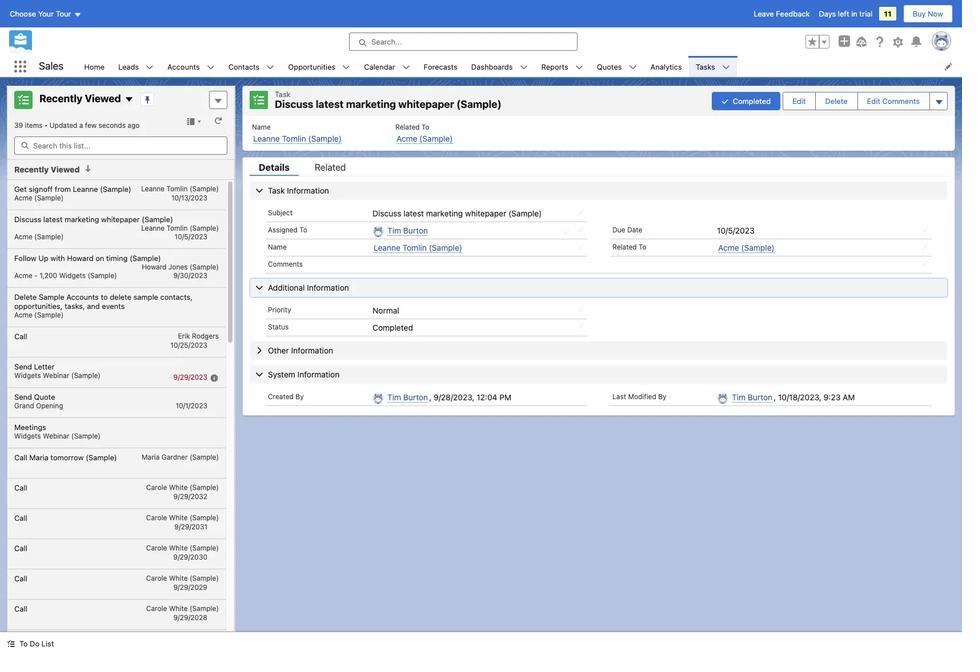 Task type: vqa. For each thing, say whether or not it's contained in the screenshot.
12:04
yes



Task type: locate. For each thing, give the bounding box(es) containing it.
choose your tour button
[[9, 5, 82, 23]]

white up 9/29/2029
[[169, 574, 188, 582]]

to inside related to acme (sample)
[[422, 123, 429, 131]]

0 vertical spatial webinar
[[43, 371, 69, 380]]

0 horizontal spatial maria
[[29, 453, 48, 462]]

1 horizontal spatial whitepaper
[[398, 98, 454, 110]]

to right assigned
[[300, 225, 307, 234]]

edit left delete button
[[793, 96, 806, 106]]

0 vertical spatial accounts
[[167, 62, 200, 71]]

2 horizontal spatial related
[[612, 243, 637, 251]]

rodgers
[[192, 332, 219, 340]]

0 horizontal spatial leanne tomlin (sample)
[[141, 184, 219, 193]]

1 vertical spatial delete
[[14, 292, 37, 301]]

2 carole from the top
[[146, 513, 167, 522]]

acme - 1,200 widgets (sample)
[[14, 271, 117, 280]]

10/5/2023 inside select an item from this list to open it. list box
[[175, 232, 207, 241]]

list
[[77, 56, 962, 77], [243, 116, 955, 151]]

maria gardner (sample)
[[142, 453, 219, 461]]

tomlin
[[282, 133, 306, 143], [167, 184, 188, 193], [167, 224, 188, 232], [403, 243, 427, 252]]

0 vertical spatial completed
[[733, 96, 771, 106]]

9/29/2029
[[173, 583, 207, 592]]

1 horizontal spatial maria
[[142, 453, 160, 461]]

webinar inside meetings widgets webinar (sample)
[[43, 432, 69, 440]]

,
[[429, 392, 432, 402], [774, 392, 776, 402]]

send letter
[[14, 362, 54, 371]]

2 call from the top
[[14, 453, 27, 462]]

maria left tomorrow at bottom left
[[29, 453, 48, 462]]

1 edit from the left
[[793, 96, 806, 106]]

recently up 'signoff'
[[14, 165, 49, 174]]

acme (sample) for get signoff from leanne (sample)
[[14, 193, 64, 202]]

tomlin down discuss latest marketing whitepaper (sample) at the top of the page
[[403, 243, 427, 252]]

task down opportunities
[[275, 90, 291, 99]]

carole white (sample) for 9/29/2030
[[146, 544, 219, 552]]

1 call from the top
[[14, 332, 27, 341]]

whitepaper
[[398, 98, 454, 110], [465, 208, 506, 218], [101, 215, 140, 224]]

3 carole from the top
[[146, 544, 167, 552]]

leanne tomlin (sample) link up details
[[253, 133, 342, 144]]

related inside related to acme (sample)
[[395, 123, 420, 131]]

0 horizontal spatial by
[[296, 392, 304, 401]]

leanne inside name leanne tomlin (sample)
[[253, 133, 280, 143]]

0 vertical spatial send
[[14, 362, 32, 371]]

marketing
[[346, 98, 396, 110], [426, 208, 463, 218], [65, 215, 99, 224]]

trial
[[860, 9, 873, 18]]

send for send quote
[[14, 392, 32, 401]]

related for related
[[315, 162, 346, 172]]

name up details
[[252, 123, 271, 131]]

text default image right calendar
[[402, 63, 410, 71]]

1 horizontal spatial edit
[[867, 96, 880, 106]]

events
[[102, 301, 125, 311]]

1 vertical spatial leanne tomlin (sample)
[[374, 243, 462, 252]]

text default image for calendar
[[402, 63, 410, 71]]

text default image inside quotes list item
[[629, 63, 637, 71]]

0 horizontal spatial leanne tomlin (sample) link
[[253, 133, 342, 144]]

information down related link in the top of the page
[[287, 185, 329, 195]]

10/18/2023,
[[778, 392, 822, 402]]

0 horizontal spatial latest
[[43, 215, 62, 224]]

tomlin up details
[[282, 133, 306, 143]]

send left quote
[[14, 392, 32, 401]]

burton left 10/18/2023,
[[748, 392, 773, 402]]

contacts
[[228, 62, 260, 71]]

comments inside button
[[883, 96, 920, 106]]

latest inside discuss latest marketing whitepaper (sample) leanne tomlin (sample)
[[43, 215, 62, 224]]

, 10/18/2023, 9:23 am
[[774, 392, 855, 402]]

viewed up seconds
[[85, 93, 121, 105]]

opportunities list item
[[281, 56, 357, 77]]

carole for 9/29/2029
[[146, 574, 167, 582]]

1 , from the left
[[429, 392, 432, 402]]

completed left edit "button"
[[733, 96, 771, 106]]

tim burton left 10/18/2023,
[[732, 392, 773, 402]]

forecasts
[[424, 62, 458, 71]]

1 vertical spatial comments
[[268, 260, 303, 268]]

marketing inside task discuss latest marketing whitepaper (sample)
[[346, 98, 396, 110]]

edit inside edit "button"
[[793, 96, 806, 106]]

1 horizontal spatial acme (sample) link
[[718, 243, 775, 253]]

to
[[422, 123, 429, 131], [300, 225, 307, 234], [639, 243, 647, 251], [19, 639, 28, 648]]

delete down -
[[14, 292, 37, 301]]

edit inside edit comments button
[[867, 96, 880, 106]]

text default image right the quotes
[[629, 63, 637, 71]]

0 horizontal spatial whitepaper
[[101, 215, 140, 224]]

tim burton left 9/28/2023,
[[387, 392, 428, 402]]

text default image up get signoff from leanne (sample)
[[84, 165, 92, 173]]

text default image inside contacts 'list item'
[[266, 63, 274, 71]]

2 carole white (sample) from the top
[[146, 513, 219, 522]]

do
[[30, 639, 39, 648]]

leanne
[[253, 133, 280, 143], [73, 184, 98, 193], [141, 184, 165, 193], [141, 224, 165, 232], [374, 243, 400, 252]]

text default image left the do
[[7, 640, 15, 648]]

contacts,
[[160, 292, 193, 301]]

text default image for contacts
[[266, 63, 274, 71]]

1 horizontal spatial latest
[[316, 98, 344, 110]]

text default image right leads
[[146, 63, 154, 71]]

now
[[928, 9, 943, 18]]

1 vertical spatial recently
[[14, 165, 49, 174]]

acme
[[397, 133, 417, 143], [14, 193, 32, 202], [14, 232, 32, 241], [718, 243, 739, 252], [14, 271, 32, 280], [14, 311, 32, 319]]

carole white (sample) up 9/29/2031
[[146, 513, 219, 522]]

burton left 9/28/2023,
[[403, 392, 428, 402]]

1 horizontal spatial discuss
[[275, 98, 313, 110]]

text default image for reports
[[575, 63, 583, 71]]

additional
[[268, 283, 305, 292]]

dashboards list item
[[464, 56, 535, 77]]

text default image
[[207, 63, 215, 71], [342, 63, 350, 71], [575, 63, 583, 71], [629, 63, 637, 71], [124, 95, 134, 104]]

few
[[85, 121, 97, 130]]

4 call from the top
[[14, 513, 27, 523]]

related up "task information"
[[315, 162, 346, 172]]

2 white from the top
[[169, 513, 188, 522]]

2 edit from the left
[[867, 96, 880, 106]]

assigned to
[[268, 225, 307, 234]]

webinar up call maria tomorrow (sample)
[[43, 432, 69, 440]]

text default image
[[146, 63, 154, 71], [266, 63, 274, 71], [402, 63, 410, 71], [520, 63, 528, 71], [722, 63, 730, 71], [84, 165, 92, 173], [7, 640, 15, 648]]

name down assigned
[[268, 243, 287, 251]]

completed button
[[712, 92, 781, 110]]

4 carole white (sample) from the top
[[146, 574, 219, 582]]

quotes
[[597, 62, 622, 71]]

to left the do
[[19, 639, 28, 648]]

related down task discuss latest marketing whitepaper (sample) on the top of page
[[395, 123, 420, 131]]

acme (sample) link
[[397, 133, 453, 144], [718, 243, 775, 253]]

seconds
[[98, 121, 126, 130]]

tim burton for , 10/18/2023, 9:23 am
[[732, 392, 773, 402]]

leanne tomlin (sample) link down discuss latest marketing whitepaper (sample) at the top of the page
[[374, 243, 462, 253]]

accounts left to
[[66, 292, 99, 301]]

carole for 9/29/2028
[[146, 604, 167, 613]]

1 send from the top
[[14, 362, 32, 371]]

white up 9/29/2031
[[169, 513, 188, 522]]

0 vertical spatial name
[[252, 123, 271, 131]]

1 vertical spatial acme (sample) link
[[718, 243, 775, 253]]

tim burton link
[[387, 225, 428, 236], [387, 392, 428, 403], [732, 392, 773, 403]]

completed down normal
[[373, 323, 413, 332]]

discuss inside discuss latest marketing whitepaper (sample) leanne tomlin (sample)
[[14, 215, 41, 224]]

burton for , 9/28/2023, 12:04 pm
[[403, 392, 428, 402]]

information up system information
[[291, 346, 333, 355]]

meetings
[[14, 423, 46, 432]]

1 vertical spatial leanne tomlin (sample) link
[[374, 243, 462, 253]]

webinar up quote
[[43, 371, 69, 380]]

white for 9/29/2032
[[169, 483, 188, 492]]

2 horizontal spatial latest
[[404, 208, 424, 218]]

, left 10/18/2023,
[[774, 392, 776, 402]]

sample
[[133, 292, 158, 301]]

task discuss latest marketing whitepaper (sample)
[[275, 90, 502, 110]]

text default image inside 'accounts' 'list item'
[[207, 63, 215, 71]]

3 white from the top
[[169, 544, 188, 552]]

up
[[38, 253, 48, 263]]

1 white from the top
[[169, 483, 188, 492]]

carole for 9/29/2032
[[146, 483, 167, 492]]

widgets up send quote
[[14, 371, 41, 380]]

information down the other information
[[297, 370, 340, 379]]

text default image left contacts link
[[207, 63, 215, 71]]

3 call from the top
[[14, 483, 27, 492]]

1 horizontal spatial completed
[[733, 96, 771, 106]]

carole white (sample) up 9/29/2028
[[146, 604, 219, 613]]

tomlin up 10/13/2023
[[167, 184, 188, 193]]

text default image inside calendar list item
[[402, 63, 410, 71]]

recently viewed up a
[[39, 93, 121, 105]]

status
[[268, 323, 289, 331]]

accounts
[[167, 62, 200, 71], [66, 292, 99, 301]]

group containing completed
[[712, 91, 948, 111]]

widgets down grand
[[14, 432, 41, 440]]

recently viewed status
[[14, 121, 50, 130]]

2 horizontal spatial whitepaper
[[465, 208, 506, 218]]

send left letter
[[14, 362, 32, 371]]

tim burton link left 10/18/2023,
[[732, 392, 773, 403]]

10/5/2023
[[717, 225, 755, 235], [175, 232, 207, 241]]

1 vertical spatial accounts
[[66, 292, 99, 301]]

carole white (sample)
[[146, 483, 219, 492], [146, 513, 219, 522], [146, 544, 219, 552], [146, 574, 219, 582], [146, 604, 219, 613]]

widgets down with
[[59, 271, 86, 280]]

viewed
[[85, 93, 121, 105], [51, 165, 80, 174]]

recently viewed|tasks|list view element
[[7, 86, 235, 655]]

2 vertical spatial related
[[612, 243, 637, 251]]

howard left on
[[67, 253, 93, 263]]

send for send letter
[[14, 362, 32, 371]]

1 vertical spatial webinar
[[43, 432, 69, 440]]

carole white (sample) for 9/29/2029
[[146, 574, 219, 582]]

task inside task discuss latest marketing whitepaper (sample)
[[275, 90, 291, 99]]

group
[[806, 35, 830, 49], [712, 91, 948, 111]]

2 , from the left
[[774, 392, 776, 402]]

9:23
[[824, 392, 841, 402]]

0 horizontal spatial ,
[[429, 392, 432, 402]]

text default image for tasks
[[722, 63, 730, 71]]

1 vertical spatial name
[[268, 243, 287, 251]]

0 horizontal spatial accounts
[[66, 292, 99, 301]]

0 vertical spatial recently viewed
[[39, 93, 121, 105]]

Search Recently Viewed list view. search field
[[14, 137, 227, 155]]

call for 9/29/2031
[[14, 513, 27, 523]]

latest
[[316, 98, 344, 110], [404, 208, 424, 218], [43, 215, 62, 224]]

analytics link
[[644, 56, 689, 77]]

2 webinar from the top
[[43, 432, 69, 440]]

5 carole white (sample) from the top
[[146, 604, 219, 613]]

carole
[[146, 483, 167, 492], [146, 513, 167, 522], [146, 544, 167, 552], [146, 574, 167, 582], [146, 604, 167, 613]]

leanne tomlin (sample) down discuss latest marketing whitepaper (sample) at the top of the page
[[374, 243, 462, 252]]

5 white from the top
[[169, 604, 188, 613]]

1 horizontal spatial accounts
[[167, 62, 200, 71]]

information right additional
[[307, 283, 349, 292]]

to down date
[[639, 243, 647, 251]]

call for 9/29/2030
[[14, 544, 27, 553]]

text default image inside the tasks list item
[[722, 63, 730, 71]]

other information
[[268, 346, 333, 355]]

text default image inside recently viewed|tasks|list view element
[[84, 165, 92, 173]]

tim for , 9/28/2023, 12:04 pm
[[387, 392, 401, 402]]

related for related to acme (sample)
[[395, 123, 420, 131]]

text default image left reports link
[[520, 63, 528, 71]]

0 vertical spatial delete
[[825, 96, 848, 106]]

(sample) inside 'link'
[[429, 243, 462, 252]]

4 carole from the top
[[146, 574, 167, 582]]

7 call from the top
[[14, 604, 27, 613]]

1 horizontal spatial ,
[[774, 392, 776, 402]]

1 carole from the top
[[146, 483, 167, 492]]

1 vertical spatial related
[[315, 162, 346, 172]]

5 call from the top
[[14, 544, 27, 553]]

5 carole from the top
[[146, 604, 167, 613]]

text default image left calendar link
[[342, 63, 350, 71]]

acme (sample)
[[14, 193, 64, 202], [14, 232, 64, 241], [718, 243, 775, 252]]

text default image inside to do list button
[[7, 640, 15, 648]]

1 vertical spatial send
[[14, 392, 32, 401]]

delete inside button
[[825, 96, 848, 106]]

white up 9/29/2028
[[169, 604, 188, 613]]

0 horizontal spatial edit
[[793, 96, 806, 106]]

text default image up ago
[[124, 95, 134, 104]]

1 horizontal spatial by
[[658, 392, 667, 401]]

text default image right tasks
[[722, 63, 730, 71]]

tim burton link left 9/28/2023,
[[387, 392, 428, 403]]

tomlin down 10/13/2023
[[167, 224, 188, 232]]

additional information
[[268, 283, 349, 292]]

0 vertical spatial related
[[395, 123, 420, 131]]

0 horizontal spatial delete
[[14, 292, 37, 301]]

1 horizontal spatial marketing
[[346, 98, 396, 110]]

buy now
[[913, 9, 943, 18]]

None search field
[[14, 137, 227, 155]]

3 carole white (sample) from the top
[[146, 544, 219, 552]]

text default image for opportunities
[[342, 63, 350, 71]]

text default image inside leads list item
[[146, 63, 154, 71]]

discuss for discuss latest marketing whitepaper (sample)
[[373, 208, 401, 218]]

tomlin inside 'link'
[[403, 243, 427, 252]]

recently up updated on the top left of page
[[39, 93, 82, 105]]

0 vertical spatial acme (sample) link
[[397, 133, 453, 144]]

1 horizontal spatial related
[[395, 123, 420, 131]]

widgets webinar (sample)
[[14, 371, 100, 380]]

text default image for dashboards
[[520, 63, 528, 71]]

tasks list item
[[689, 56, 737, 77]]

carole white (sample) up 9/29/2032
[[146, 483, 219, 492]]

name inside name leanne tomlin (sample)
[[252, 123, 271, 131]]

0 vertical spatial task
[[275, 90, 291, 99]]

whitepaper inside discuss latest marketing whitepaper (sample) leanne tomlin (sample)
[[101, 215, 140, 224]]

leanne tomlin (sample)
[[141, 184, 219, 193], [374, 243, 462, 252]]

reports list item
[[535, 56, 590, 77]]

1 vertical spatial task
[[268, 185, 285, 195]]

1 maria from the left
[[29, 453, 48, 462]]

white up 9/29/2032
[[169, 483, 188, 492]]

0 horizontal spatial marketing
[[65, 215, 99, 224]]

leanne tomlin (sample) link
[[253, 133, 342, 144], [374, 243, 462, 253]]

edit
[[793, 96, 806, 106], [867, 96, 880, 106]]

leanne inside 'link'
[[374, 243, 400, 252]]

1 vertical spatial acme (sample)
[[14, 232, 64, 241]]

carole white (sample) up 9/29/2030
[[146, 544, 219, 552]]

calendar list item
[[357, 56, 417, 77]]

leanne tomlin (sample) up 10/13/2023
[[141, 184, 219, 193]]

1 horizontal spatial leanne tomlin (sample)
[[374, 243, 462, 252]]

home link
[[77, 56, 111, 77]]

0 horizontal spatial howard
[[67, 253, 93, 263]]

in
[[851, 9, 858, 18]]

6 call from the top
[[14, 574, 27, 583]]

delete right edit "button"
[[825, 96, 848, 106]]

howard
[[67, 253, 93, 263], [142, 263, 167, 271]]

items
[[25, 121, 42, 130]]

1 horizontal spatial leanne tomlin (sample) link
[[374, 243, 462, 253]]

viewed up 'from'
[[51, 165, 80, 174]]

to for related to
[[639, 243, 647, 251]]

10/25/2023
[[170, 341, 207, 349]]

0 vertical spatial leanne tomlin (sample) link
[[253, 133, 342, 144]]

1 horizontal spatial viewed
[[85, 93, 121, 105]]

buy now button
[[903, 5, 953, 23]]

completed
[[733, 96, 771, 106], [373, 323, 413, 332]]

0 vertical spatial comments
[[883, 96, 920, 106]]

discuss for discuss latest marketing whitepaper (sample) leanne tomlin (sample)
[[14, 215, 41, 224]]

0 horizontal spatial related
[[315, 162, 346, 172]]

text default image inside opportunities list item
[[342, 63, 350, 71]]

howard left 'jones'
[[142, 263, 167, 271]]

maria left gardner
[[142, 453, 160, 461]]

send
[[14, 362, 32, 371], [14, 392, 32, 401]]

call for 9/29/2028
[[14, 604, 27, 613]]

delete inside delete sample accounts to delete sample contacts, opportunities, tasks, and events acme (sample)
[[14, 292, 37, 301]]

0 vertical spatial list
[[77, 56, 962, 77]]

2 horizontal spatial marketing
[[426, 208, 463, 218]]

text default image inside dashboards list item
[[520, 63, 528, 71]]

1 vertical spatial recently viewed
[[14, 165, 80, 174]]

4 white from the top
[[169, 574, 188, 582]]

1 horizontal spatial delete
[[825, 96, 848, 106]]

1 vertical spatial viewed
[[51, 165, 80, 174]]

, for , 10/18/2023, 9:23 am
[[774, 392, 776, 402]]

2 vertical spatial acme (sample)
[[718, 243, 775, 252]]

0 horizontal spatial acme (sample) link
[[397, 133, 453, 144]]

, left 9/28/2023,
[[429, 392, 432, 402]]

(sample) inside task discuss latest marketing whitepaper (sample)
[[457, 98, 502, 110]]

text default image right contacts
[[266, 63, 274, 71]]

marketing inside discuss latest marketing whitepaper (sample) leanne tomlin (sample)
[[65, 215, 99, 224]]

call maria tomorrow (sample)
[[14, 453, 117, 462]]

0 horizontal spatial completed
[[373, 323, 413, 332]]

get
[[14, 184, 27, 193]]

opportunities link
[[281, 56, 342, 77]]

39
[[14, 121, 23, 130]]

related down due date in the top of the page
[[612, 243, 637, 251]]

information for task information
[[287, 185, 329, 195]]

sales
[[39, 60, 64, 72]]

edit right delete button
[[867, 96, 880, 106]]

task down details link
[[268, 185, 285, 195]]

2 send from the top
[[14, 392, 32, 401]]

-
[[34, 271, 38, 280]]

leanne inside discuss latest marketing whitepaper (sample) leanne tomlin (sample)
[[141, 224, 165, 232]]

by right the modified
[[658, 392, 667, 401]]

0 vertical spatial viewed
[[85, 93, 121, 105]]

1 vertical spatial list
[[243, 116, 955, 151]]

leads
[[118, 62, 139, 71]]

text default image inside reports list item
[[575, 63, 583, 71]]

dashboards
[[471, 62, 513, 71]]

, for , 9/28/2023, 12:04 pm
[[429, 392, 432, 402]]

accounts right leads list item
[[167, 62, 200, 71]]

carole white (sample) up 9/29/2029
[[146, 574, 219, 582]]

leads list item
[[111, 56, 161, 77]]

burton down discuss latest marketing whitepaper (sample) at the top of the page
[[403, 225, 428, 235]]

task inside dropdown button
[[268, 185, 285, 195]]

by right the created
[[296, 392, 304, 401]]

text default image for quotes
[[629, 63, 637, 71]]

to down task discuss latest marketing whitepaper (sample) on the top of page
[[422, 123, 429, 131]]

calendar
[[364, 62, 395, 71]]

9/29/2028
[[173, 613, 207, 622]]

acme (sample) for discuss latest marketing whitepaper (sample)
[[14, 232, 64, 241]]

0 vertical spatial acme (sample)
[[14, 193, 64, 202]]

0 horizontal spatial 10/5/2023
[[175, 232, 207, 241]]

text default image right reports
[[575, 63, 583, 71]]

1 vertical spatial group
[[712, 91, 948, 111]]

call for 9/29/2032
[[14, 483, 27, 492]]

select an item from this list to open it. list box
[[7, 180, 226, 655]]

information for additional information
[[307, 283, 349, 292]]

0 vertical spatial leanne tomlin (sample)
[[141, 184, 219, 193]]

2 vertical spatial widgets
[[14, 432, 41, 440]]

call for 9/29/2029
[[14, 574, 27, 583]]

1 carole white (sample) from the top
[[146, 483, 219, 492]]

by
[[296, 392, 304, 401], [658, 392, 667, 401]]

2 horizontal spatial discuss
[[373, 208, 401, 218]]

1 horizontal spatial comments
[[883, 96, 920, 106]]

recently viewed up 'signoff'
[[14, 165, 80, 174]]

0 horizontal spatial discuss
[[14, 215, 41, 224]]

task for information
[[268, 185, 285, 195]]

white up 9/29/2030
[[169, 544, 188, 552]]

marketing for discuss latest marketing whitepaper (sample)
[[426, 208, 463, 218]]

leave feedback link
[[754, 9, 810, 18]]



Task type: describe. For each thing, give the bounding box(es) containing it.
dashboards link
[[464, 56, 520, 77]]

opportunities
[[288, 62, 336, 71]]

edit for edit comments
[[867, 96, 880, 106]]

name for name leanne tomlin (sample)
[[252, 123, 271, 131]]

latest for discuss latest marketing whitepaper (sample) leanne tomlin (sample)
[[43, 215, 62, 224]]

normal
[[373, 306, 399, 315]]

12:04
[[477, 392, 497, 402]]

carole for 9/29/2030
[[146, 544, 167, 552]]

reports link
[[535, 56, 575, 77]]

9/28/2023,
[[434, 392, 475, 402]]

other
[[268, 346, 289, 355]]

buy
[[913, 9, 926, 18]]

white for 9/29/2030
[[169, 544, 188, 552]]

call for 10/25/2023
[[14, 332, 27, 341]]

tim burton down discuss latest marketing whitepaper (sample) at the top of the page
[[387, 225, 428, 235]]

calendar link
[[357, 56, 402, 77]]

0 vertical spatial group
[[806, 35, 830, 49]]

search...
[[371, 37, 402, 46]]

from
[[55, 184, 71, 193]]

acme (sample) link inside list
[[397, 133, 453, 144]]

text default image for leads
[[146, 63, 154, 71]]

39 items • updated a few seconds ago
[[14, 121, 140, 130]]

(sample) inside delete sample accounts to delete sample contacts, opportunities, tasks, and events acme (sample)
[[34, 311, 64, 319]]

accounts inside accounts link
[[167, 62, 200, 71]]

leanne tomlin (sample) link inside list
[[253, 133, 342, 144]]

0 horizontal spatial viewed
[[51, 165, 80, 174]]

carole white (sample) for 9/29/2031
[[146, 513, 219, 522]]

related link
[[306, 162, 355, 176]]

feedback
[[776, 9, 810, 18]]

analytics
[[651, 62, 682, 71]]

forecasts link
[[417, 56, 464, 77]]

9/29/2030
[[173, 553, 207, 561]]

delete for delete
[[825, 96, 848, 106]]

, 9/28/2023, 12:04 pm
[[429, 392, 511, 402]]

quote
[[34, 392, 55, 401]]

grand opening
[[14, 401, 63, 410]]

latest for discuss latest marketing whitepaper (sample)
[[404, 208, 424, 218]]

discuss latest marketing whitepaper (sample) leanne tomlin (sample)
[[14, 215, 219, 232]]

acme inside delete sample accounts to delete sample contacts, opportunities, tasks, and events acme (sample)
[[14, 311, 32, 319]]

sample
[[39, 292, 64, 301]]

system
[[268, 370, 295, 379]]

related to
[[612, 243, 647, 251]]

with
[[50, 253, 65, 263]]

created by
[[268, 392, 304, 401]]

tour
[[56, 9, 71, 18]]

carole white (sample) for 9/29/2028
[[146, 604, 219, 613]]

ago
[[128, 121, 140, 130]]

text default image inside recently viewed|tasks|list view element
[[124, 95, 134, 104]]

additional information button
[[250, 279, 947, 297]]

timing
[[106, 253, 128, 263]]

to for assigned to
[[300, 225, 307, 234]]

widgets inside meetings widgets webinar (sample)
[[14, 432, 41, 440]]

0 vertical spatial widgets
[[59, 271, 86, 280]]

tim for , 10/18/2023, 9:23 am
[[732, 392, 746, 402]]

10/1/2023
[[176, 401, 207, 410]]

information for system information
[[297, 370, 340, 379]]

leave feedback
[[754, 9, 810, 18]]

discuss latest marketing whitepaper (sample)
[[373, 208, 542, 218]]

white for 9/29/2031
[[169, 513, 188, 522]]

2 by from the left
[[658, 392, 667, 401]]

choose
[[10, 9, 36, 18]]

9/29/2032
[[173, 492, 207, 501]]

days left in trial
[[819, 9, 873, 18]]

9/30/2023
[[173, 271, 207, 280]]

tim burton link for , 9/28/2023, 12:04 pm
[[387, 392, 428, 403]]

priority
[[268, 306, 291, 314]]

last modified by
[[612, 392, 667, 401]]

10/13/2023
[[171, 193, 207, 202]]

whitepaper for discuss latest marketing whitepaper (sample)
[[465, 208, 506, 218]]

discuss inside task discuss latest marketing whitepaper (sample)
[[275, 98, 313, 110]]

tasks link
[[689, 56, 722, 77]]

1 webinar from the top
[[43, 371, 69, 380]]

choose your tour
[[10, 9, 71, 18]]

acme inside related to acme (sample)
[[397, 133, 417, 143]]

left
[[838, 9, 849, 18]]

due date
[[612, 225, 642, 234]]

quotes list item
[[590, 56, 644, 77]]

none search field inside recently viewed|tasks|list view element
[[14, 137, 227, 155]]

name for name
[[268, 243, 287, 251]]

delete
[[110, 292, 131, 301]]

system information button
[[250, 366, 947, 384]]

1,200
[[40, 271, 57, 280]]

list containing leanne tomlin (sample)
[[243, 116, 955, 151]]

tasks,
[[65, 301, 85, 311]]

completed inside button
[[733, 96, 771, 106]]

carole for 9/29/2031
[[146, 513, 167, 522]]

(sample) inside related to acme (sample)
[[419, 133, 453, 143]]

burton for , 10/18/2023, 9:23 am
[[748, 392, 773, 402]]

0 vertical spatial recently
[[39, 93, 82, 105]]

list
[[41, 639, 54, 648]]

(sample) inside meetings widgets webinar (sample)
[[71, 432, 100, 440]]

opportunities,
[[14, 301, 62, 311]]

other information button
[[250, 342, 947, 360]]

tim burton link down discuss latest marketing whitepaper (sample) at the top of the page
[[387, 225, 428, 236]]

due
[[612, 225, 625, 234]]

opening
[[36, 401, 63, 410]]

edit comments
[[867, 96, 920, 106]]

2 maria from the left
[[142, 453, 160, 461]]

9/29/2031
[[174, 523, 207, 531]]

delete sample accounts to delete sample contacts, opportunities, tasks, and events acme (sample)
[[14, 292, 193, 319]]

1 by from the left
[[296, 392, 304, 401]]

text default image for accounts
[[207, 63, 215, 71]]

subject
[[268, 208, 293, 217]]

whitepaper for discuss latest marketing whitepaper (sample) leanne tomlin (sample)
[[101, 215, 140, 224]]

to for related to acme (sample)
[[422, 123, 429, 131]]

updated
[[50, 121, 77, 130]]

1 horizontal spatial howard
[[142, 263, 167, 271]]

tomorrow
[[51, 453, 84, 462]]

•
[[44, 121, 48, 130]]

erik
[[178, 332, 190, 340]]

0 horizontal spatial comments
[[268, 260, 303, 268]]

follow
[[14, 253, 36, 263]]

tomlin inside discuss latest marketing whitepaper (sample) leanne tomlin (sample)
[[167, 224, 188, 232]]

to inside button
[[19, 639, 28, 648]]

tim burton for , 9/28/2023, 12:04 pm
[[387, 392, 428, 402]]

pm
[[500, 392, 511, 402]]

task for discuss
[[275, 90, 291, 99]]

get signoff from leanne (sample)
[[14, 184, 131, 193]]

details
[[259, 162, 290, 172]]

details link
[[250, 162, 299, 176]]

search... button
[[349, 33, 578, 51]]

edit for edit
[[793, 96, 806, 106]]

contacts list item
[[222, 56, 281, 77]]

accounts inside delete sample accounts to delete sample contacts, opportunities, tasks, and events acme (sample)
[[66, 292, 99, 301]]

carole white (sample) for 9/29/2032
[[146, 483, 219, 492]]

modified
[[628, 392, 656, 401]]

list containing home
[[77, 56, 962, 77]]

name leanne tomlin (sample)
[[252, 123, 342, 143]]

1 vertical spatial widgets
[[14, 371, 41, 380]]

to do list button
[[0, 632, 61, 655]]

a
[[79, 121, 83, 130]]

contacts link
[[222, 56, 266, 77]]

white for 9/29/2029
[[169, 574, 188, 582]]

1 horizontal spatial 10/5/2023
[[717, 225, 755, 235]]

whitepaper inside task discuss latest marketing whitepaper (sample)
[[398, 98, 454, 110]]

edit button
[[783, 92, 815, 110]]

erik rodgers
[[178, 332, 219, 340]]

white for 9/29/2028
[[169, 604, 188, 613]]

tomlin inside name leanne tomlin (sample)
[[282, 133, 306, 143]]

(sample) inside name leanne tomlin (sample)
[[308, 133, 342, 143]]

related for related to
[[612, 243, 637, 251]]

marketing for discuss latest marketing whitepaper (sample) leanne tomlin (sample)
[[65, 215, 99, 224]]

reports
[[541, 62, 568, 71]]

accounts list item
[[161, 56, 222, 77]]

tim burton link for , 10/18/2023, 9:23 am
[[732, 392, 773, 403]]

grand
[[14, 401, 34, 410]]

follow up with howard on timing (sample) howard jones (sample)
[[14, 253, 219, 271]]

11
[[884, 9, 892, 18]]

information for other information
[[291, 346, 333, 355]]

delete for delete sample accounts to delete sample contacts, opportunities, tasks, and events acme (sample)
[[14, 292, 37, 301]]

task information button
[[250, 181, 947, 200]]

and
[[87, 301, 100, 311]]

1 vertical spatial completed
[[373, 323, 413, 332]]

latest inside task discuss latest marketing whitepaper (sample)
[[316, 98, 344, 110]]

leanne tomlin (sample) inside select an item from this list to open it. list box
[[141, 184, 219, 193]]

9/29/2023
[[173, 373, 207, 381]]

your
[[38, 9, 54, 18]]

on
[[96, 253, 104, 263]]

jones
[[168, 263, 188, 271]]



